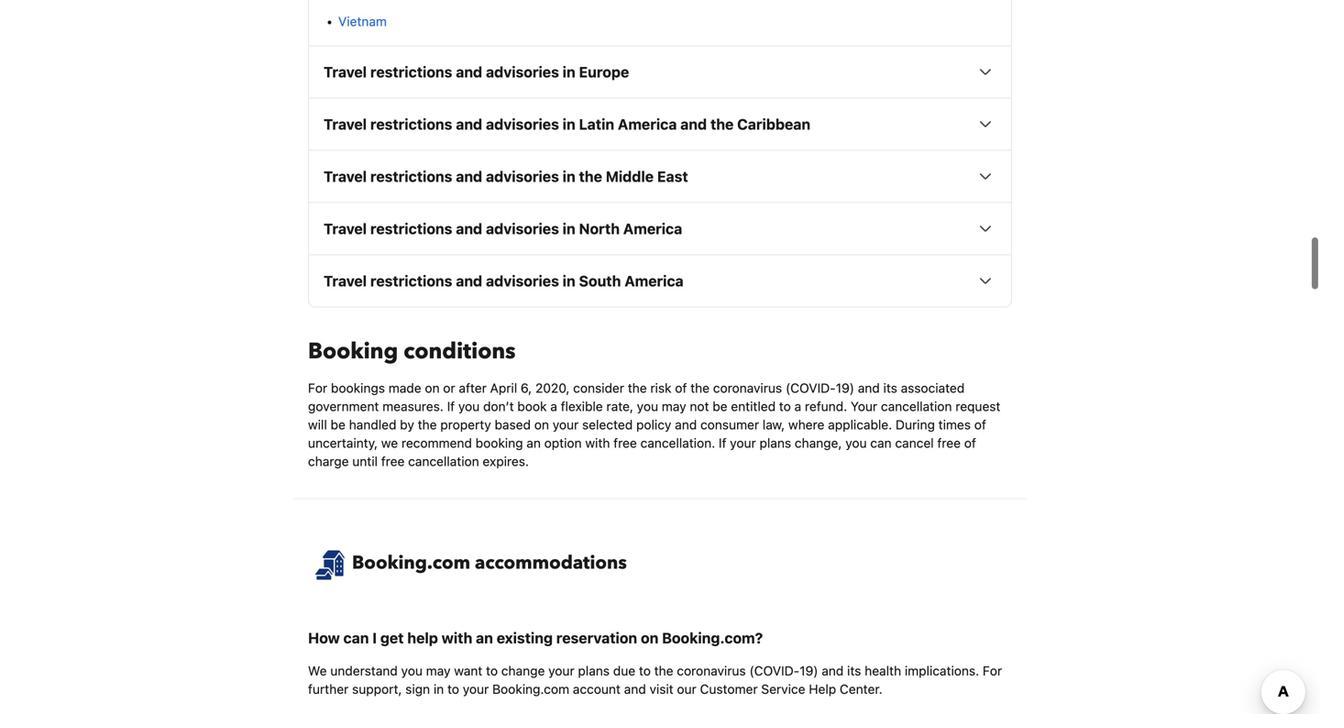 Task type: describe. For each thing, give the bounding box(es) containing it.
reservation
[[556, 629, 637, 647]]

america for south
[[625, 272, 684, 290]]

restrictions for travel restrictions and advisories in south america
[[370, 272, 452, 290]]

we understand you may want to change your plans due to the coronavirus (covid-19) and its health implications. for further support, sign in to your booking.com account and visit our customer service help center.
[[308, 663, 1002, 697]]

april
[[490, 381, 517, 396]]

advisories for europe
[[486, 63, 559, 81]]

policy
[[636, 417, 672, 432]]

request
[[956, 399, 1001, 414]]

accommodations
[[475, 551, 627, 576]]

booking
[[476, 436, 523, 451]]

its inside for bookings made on or after april 6, 2020, consider the risk of the coronavirus (covid-19) and its associated government measures. if you don't book a flexible rate, you may not be entitled to a refund. your cancellation request will be handled by the property based on your selected policy and consumer law, where applicable. during times of uncertainty, we recommend booking an option with free cancellation. if your plans change, you can cancel free of charge until free cancellation expires.
[[884, 381, 898, 396]]

the up not
[[691, 381, 710, 396]]

you inside we understand you may want to change your plans due to the coronavirus (covid-19) and its health implications. for further support, sign in to your booking.com account and visit our customer service help center.
[[401, 663, 423, 678]]

sign
[[406, 682, 430, 697]]

don't
[[483, 399, 514, 414]]

selected
[[582, 417, 633, 432]]

entitled
[[731, 399, 776, 414]]

how can i get help with an existing reservation on booking.com?
[[308, 629, 763, 647]]

for inside we understand you may want to change your plans due to the coronavirus (covid-19) and its health implications. for further support, sign in to your booking.com account and visit our customer service help center.
[[983, 663, 1002, 678]]

restrictions for travel restrictions and advisories in north america
[[370, 220, 452, 238]]

to right due
[[639, 663, 651, 678]]

option
[[544, 436, 582, 451]]

your
[[851, 399, 878, 414]]

2 horizontal spatial free
[[938, 436, 961, 451]]

how
[[308, 629, 340, 647]]

may inside for bookings made on or after april 6, 2020, consider the risk of the coronavirus (covid-19) and its associated government measures. if you don't book a flexible rate, you may not be entitled to a refund. your cancellation request will be handled by the property based on your selected policy and consumer law, where applicable. during times of uncertainty, we recommend booking an option with free cancellation. if your plans change, you can cancel free of charge until free cancellation expires.
[[662, 399, 686, 414]]

travel restrictions and advisories in europe button
[[309, 46, 1011, 98]]

booking.com accommodations
[[352, 551, 627, 576]]

your down want
[[463, 682, 489, 697]]

understand
[[330, 663, 398, 678]]

advisories for south
[[486, 272, 559, 290]]

support,
[[352, 682, 402, 697]]

america for latin
[[618, 116, 677, 133]]

1 vertical spatial an
[[476, 629, 493, 647]]

plans inside we understand you may want to change your plans due to the coronavirus (covid-19) and its health implications. for further support, sign in to your booking.com account and visit our customer service help center.
[[578, 663, 610, 678]]

vietnam link
[[338, 14, 387, 29]]

flexible
[[561, 399, 603, 414]]

help
[[407, 629, 438, 647]]

travel restrictions and advisories in south america
[[324, 272, 684, 290]]

we
[[308, 663, 327, 678]]

your right change
[[549, 663, 575, 678]]

its inside we understand you may want to change your plans due to the coronavirus (covid-19) and its health implications. for further support, sign in to your booking.com account and visit our customer service help center.
[[847, 663, 861, 678]]

0 vertical spatial booking.com
[[352, 551, 470, 576]]

in for north
[[563, 220, 576, 238]]

i
[[373, 629, 377, 647]]

further
[[308, 682, 349, 697]]

europe
[[579, 63, 629, 81]]

health
[[865, 663, 901, 678]]

cancellation.
[[641, 436, 715, 451]]

book
[[517, 399, 547, 414]]

vietnam
[[338, 14, 387, 29]]

and inside "dropdown button"
[[456, 272, 483, 290]]

your up the option
[[553, 417, 579, 432]]

charge
[[308, 454, 349, 469]]

where
[[789, 417, 825, 432]]

government
[[308, 399, 379, 414]]

you up policy
[[637, 399, 658, 414]]

the inside travel restrictions and advisories in the middle east dropdown button
[[579, 168, 602, 185]]

(covid- inside we understand you may want to change your plans due to the coronavirus (covid-19) and its health implications. for further support, sign in to your booking.com account and visit our customer service help center.
[[750, 663, 800, 678]]

during
[[896, 417, 935, 432]]

visit
[[650, 682, 674, 697]]

2 a from the left
[[795, 399, 802, 414]]

2020,
[[536, 381, 570, 396]]

recommend
[[402, 436, 472, 451]]

in inside we understand you may want to change your plans due to the coronavirus (covid-19) and its health implications. for further support, sign in to your booking.com account and visit our customer service help center.
[[434, 682, 444, 697]]

america for north
[[623, 220, 682, 238]]

handled
[[349, 417, 397, 432]]

travel for travel restrictions and advisories in south america
[[324, 272, 367, 290]]

1 a from the left
[[550, 399, 557, 414]]

bookings
[[331, 381, 385, 396]]

law,
[[763, 417, 785, 432]]

we
[[381, 436, 398, 451]]

in for europe
[[563, 63, 576, 81]]

not
[[690, 399, 709, 414]]

advisories for the
[[486, 168, 559, 185]]

after
[[459, 381, 487, 396]]

by
[[400, 417, 414, 432]]

with inside for bookings made on or after april 6, 2020, consider the risk of the coronavirus (covid-19) and its associated government measures. if you don't book a flexible rate, you may not be entitled to a refund. your cancellation request will be handled by the property based on your selected policy and consumer law, where applicable. during times of uncertainty, we recommend booking an option with free cancellation. if your plans change, you can cancel free of charge until free cancellation expires.
[[585, 436, 610, 451]]

times
[[939, 417, 971, 432]]

restrictions for travel restrictions and advisories in the middle east
[[370, 168, 452, 185]]

1 horizontal spatial cancellation
[[881, 399, 952, 414]]

19) inside we understand you may want to change your plans due to the coronavirus (covid-19) and its health implications. for further support, sign in to your booking.com account and visit our customer service help center.
[[800, 663, 818, 678]]

until
[[352, 454, 378, 469]]

booking conditions
[[308, 337, 516, 367]]

associated
[[901, 381, 965, 396]]

rate,
[[607, 399, 634, 414]]

risk
[[651, 381, 672, 396]]

our
[[677, 682, 697, 697]]

the inside the travel restrictions and advisories in latin america and the caribbean dropdown button
[[711, 116, 734, 133]]

change,
[[795, 436, 842, 451]]

0 vertical spatial of
[[675, 381, 687, 396]]

consider
[[573, 381, 624, 396]]

help
[[809, 682, 836, 697]]

may inside we understand you may want to change your plans due to the coronavirus (covid-19) and its health implications. for further support, sign in to your booking.com account and visit our customer service help center.
[[426, 663, 451, 678]]

you down applicable.
[[846, 436, 867, 451]]

travel for travel restrictions and advisories in europe
[[324, 63, 367, 81]]

advisories for latin
[[486, 116, 559, 133]]

the right by
[[418, 417, 437, 432]]

travel restrictions and advisories in north america
[[324, 220, 682, 238]]

0 vertical spatial be
[[713, 399, 728, 414]]

center.
[[840, 682, 883, 697]]

for inside for bookings made on or after april 6, 2020, consider the risk of the coronavirus (covid-19) and its associated government measures. if you don't book a flexible rate, you may not be entitled to a refund. your cancellation request will be handled by the property based on your selected policy and consumer law, where applicable. during times of uncertainty, we recommend booking an option with free cancellation. if your plans change, you can cancel free of charge until free cancellation expires.
[[308, 381, 328, 396]]



Task type: vqa. For each thing, say whether or not it's contained in the screenshot.
middle America
yes



Task type: locate. For each thing, give the bounding box(es) containing it.
0 vertical spatial with
[[585, 436, 610, 451]]

0 horizontal spatial may
[[426, 663, 451, 678]]

1 horizontal spatial its
[[884, 381, 898, 396]]

1 vertical spatial plans
[[578, 663, 610, 678]]

coronavirus up customer at right
[[677, 663, 746, 678]]

a down 2020,
[[550, 399, 557, 414]]

0 horizontal spatial on
[[425, 381, 440, 396]]

restrictions
[[370, 63, 452, 81], [370, 116, 452, 133], [370, 168, 452, 185], [370, 220, 452, 238], [370, 272, 452, 290]]

if down consumer
[[719, 436, 727, 451]]

booking.com
[[352, 551, 470, 576], [492, 682, 570, 697]]

5 restrictions from the top
[[370, 272, 452, 290]]

1 horizontal spatial on
[[534, 417, 549, 432]]

an inside for bookings made on or after april 6, 2020, consider the risk of the coronavirus (covid-19) and its associated government measures. if you don't book a flexible rate, you may not be entitled to a refund. your cancellation request will be handled by the property based on your selected policy and consumer law, where applicable. during times of uncertainty, we recommend booking an option with free cancellation. if your plans change, you can cancel free of charge until free cancellation expires.
[[527, 436, 541, 451]]

cancel
[[895, 436, 934, 451]]

your down consumer
[[730, 436, 756, 451]]

an down based
[[527, 436, 541, 451]]

if down the or
[[447, 399, 455, 414]]

for bookings made on or after april 6, 2020, consider the risk of the coronavirus (covid-19) and its associated government measures. if you don't book a flexible rate, you may not be entitled to a refund. your cancellation request will be handled by the property based on your selected policy and consumer law, where applicable. during times of uncertainty, we recommend booking an option with free cancellation. if your plans change, you can cancel free of charge until free cancellation expires.
[[308, 381, 1001, 469]]

1 vertical spatial america
[[623, 220, 682, 238]]

due
[[613, 663, 636, 678]]

implications.
[[905, 663, 979, 678]]

refund.
[[805, 399, 847, 414]]

0 vertical spatial can
[[871, 436, 892, 451]]

1 horizontal spatial a
[[795, 399, 802, 414]]

for up the government
[[308, 381, 328, 396]]

caribbean
[[737, 116, 811, 133]]

coronavirus
[[713, 381, 782, 396], [677, 663, 746, 678]]

19) up your
[[836, 381, 855, 396]]

of right risk
[[675, 381, 687, 396]]

be
[[713, 399, 728, 414], [331, 417, 346, 432]]

its
[[884, 381, 898, 396], [847, 663, 861, 678]]

or
[[443, 381, 455, 396]]

customer
[[700, 682, 758, 697]]

to right want
[[486, 663, 498, 678]]

19)
[[836, 381, 855, 396], [800, 663, 818, 678]]

2 horizontal spatial on
[[641, 629, 659, 647]]

advisories up travel restrictions and advisories in north america
[[486, 168, 559, 185]]

the left risk
[[628, 381, 647, 396]]

5 advisories from the top
[[486, 272, 559, 290]]

free down we
[[381, 454, 405, 469]]

0 vertical spatial plans
[[760, 436, 791, 451]]

6,
[[521, 381, 532, 396]]

0 horizontal spatial its
[[847, 663, 861, 678]]

1 vertical spatial its
[[847, 663, 861, 678]]

19) inside for bookings made on or after april 6, 2020, consider the risk of the coronavirus (covid-19) and its associated government measures. if you don't book a flexible rate, you may not be entitled to a refund. your cancellation request will be handled by the property based on your selected policy and consumer law, where applicable. during times of uncertainty, we recommend booking an option with free cancellation. if your plans change, you can cancel free of charge until free cancellation expires.
[[836, 381, 855, 396]]

4 advisories from the top
[[486, 220, 559, 238]]

in for the
[[563, 168, 576, 185]]

(covid- up refund.
[[786, 381, 836, 396]]

3 restrictions from the top
[[370, 168, 452, 185]]

1 horizontal spatial an
[[527, 436, 541, 451]]

1 advisories from the top
[[486, 63, 559, 81]]

travel restrictions and advisories in south america button
[[309, 256, 1011, 307]]

1 vertical spatial can
[[343, 629, 369, 647]]

booking.com up help
[[352, 551, 470, 576]]

1 vertical spatial with
[[442, 629, 472, 647]]

0 vertical spatial (covid-
[[786, 381, 836, 396]]

19) up help
[[800, 663, 818, 678]]

its left associated
[[884, 381, 898, 396]]

free down selected
[[614, 436, 637, 451]]

plans down law,
[[760, 436, 791, 451]]

1 horizontal spatial for
[[983, 663, 1002, 678]]

travel
[[324, 63, 367, 81], [324, 116, 367, 133], [324, 168, 367, 185], [324, 220, 367, 238], [324, 272, 367, 290]]

for
[[308, 381, 328, 396], [983, 663, 1002, 678]]

with right help
[[442, 629, 472, 647]]

1 vertical spatial on
[[534, 417, 549, 432]]

uncertainty,
[[308, 436, 378, 451]]

in for south
[[563, 272, 576, 290]]

of down times
[[964, 436, 976, 451]]

be right not
[[713, 399, 728, 414]]

0 vertical spatial coronavirus
[[713, 381, 782, 396]]

hotels information - accordion controls element
[[308, 0, 1012, 308]]

coronavirus up entitled
[[713, 381, 782, 396]]

advisories down 'travel restrictions and advisories in the middle east'
[[486, 220, 559, 238]]

1 horizontal spatial booking.com
[[492, 682, 570, 697]]

on left the or
[[425, 381, 440, 396]]

advisories down travel restrictions and advisories in north america
[[486, 272, 559, 290]]

0 horizontal spatial can
[[343, 629, 369, 647]]

1 horizontal spatial plans
[[760, 436, 791, 451]]

cancellation down the 'recommend'
[[408, 454, 479, 469]]

0 horizontal spatial with
[[442, 629, 472, 647]]

2 travel from the top
[[324, 116, 367, 133]]

the left the caribbean
[[711, 116, 734, 133]]

with down selected
[[585, 436, 610, 451]]

on up we understand you may want to change your plans due to the coronavirus (covid-19) and its health implications. for further support, sign in to your booking.com account and visit our customer service help center. at the bottom of page
[[641, 629, 659, 647]]

applicable.
[[828, 417, 892, 432]]

1 vertical spatial may
[[426, 663, 451, 678]]

in for latin
[[563, 116, 576, 133]]

coronavirus inside for bookings made on or after april 6, 2020, consider the risk of the coronavirus (covid-19) and its associated government measures. if you don't book a flexible rate, you may not be entitled to a refund. your cancellation request will be handled by the property based on your selected policy and consumer law, where applicable. during times of uncertainty, we recommend booking an option with free cancellation. if your plans change, you can cancel free of charge until free cancellation expires.
[[713, 381, 782, 396]]

0 horizontal spatial 19)
[[800, 663, 818, 678]]

in
[[563, 63, 576, 81], [563, 116, 576, 133], [563, 168, 576, 185], [563, 220, 576, 238], [563, 272, 576, 290], [434, 682, 444, 697]]

latin
[[579, 116, 614, 133]]

want
[[454, 663, 483, 678]]

plans
[[760, 436, 791, 451], [578, 663, 610, 678]]

plans inside for bookings made on or after april 6, 2020, consider the risk of the coronavirus (covid-19) and its associated government measures. if you don't book a flexible rate, you may not be entitled to a refund. your cancellation request will be handled by the property based on your selected policy and consumer law, where applicable. during times of uncertainty, we recommend booking an option with free cancellation. if your plans change, you can cancel free of charge until free cancellation expires.
[[760, 436, 791, 451]]

4 travel from the top
[[324, 220, 367, 238]]

the inside we understand you may want to change your plans due to the coronavirus (covid-19) and its health implications. for further support, sign in to your booking.com account and visit our customer service help center.
[[654, 663, 674, 678]]

restrictions inside "dropdown button"
[[370, 272, 452, 290]]

in left latin
[[563, 116, 576, 133]]

0 horizontal spatial if
[[447, 399, 455, 414]]

to up law,
[[779, 399, 791, 414]]

booking
[[308, 337, 398, 367]]

1 horizontal spatial free
[[614, 436, 637, 451]]

on down book
[[534, 417, 549, 432]]

can left i
[[343, 629, 369, 647]]

1 vertical spatial if
[[719, 436, 727, 451]]

2 vertical spatial of
[[964, 436, 976, 451]]

the up visit
[[654, 663, 674, 678]]

1 vertical spatial of
[[975, 417, 987, 432]]

advisories up 'travel restrictions and advisories in the middle east'
[[486, 116, 559, 133]]

south
[[579, 272, 621, 290]]

travel for travel restrictions and advisories in latin america and the caribbean
[[324, 116, 367, 133]]

restrictions for travel restrictions and advisories in latin america and the caribbean
[[370, 116, 452, 133]]

booking.com down change
[[492, 682, 570, 697]]

0 vertical spatial if
[[447, 399, 455, 414]]

0 vertical spatial cancellation
[[881, 399, 952, 414]]

you up sign
[[401, 663, 423, 678]]

of down request
[[975, 417, 987, 432]]

2 vertical spatial on
[[641, 629, 659, 647]]

0 horizontal spatial a
[[550, 399, 557, 414]]

0 vertical spatial may
[[662, 399, 686, 414]]

cancellation up during
[[881, 399, 952, 414]]

2 vertical spatial america
[[625, 272, 684, 290]]

based
[[495, 417, 531, 432]]

will
[[308, 417, 327, 432]]

restrictions for travel restrictions and advisories in europe
[[370, 63, 452, 81]]

the left the middle
[[579, 168, 602, 185]]

4 restrictions from the top
[[370, 220, 452, 238]]

0 horizontal spatial cancellation
[[408, 454, 479, 469]]

free down times
[[938, 436, 961, 451]]

0 horizontal spatial booking.com
[[352, 551, 470, 576]]

get
[[380, 629, 404, 647]]

can down applicable.
[[871, 436, 892, 451]]

1 horizontal spatial be
[[713, 399, 728, 414]]

you up property at bottom left
[[458, 399, 480, 414]]

advisories up 'travel restrictions and advisories in latin america and the caribbean'
[[486, 63, 559, 81]]

america right latin
[[618, 116, 677, 133]]

1 horizontal spatial if
[[719, 436, 727, 451]]

the
[[711, 116, 734, 133], [579, 168, 602, 185], [628, 381, 647, 396], [691, 381, 710, 396], [418, 417, 437, 432], [654, 663, 674, 678]]

booking.com?
[[662, 629, 763, 647]]

service
[[761, 682, 806, 697]]

advisories for north
[[486, 220, 559, 238]]

1 restrictions from the top
[[370, 63, 452, 81]]

3 travel from the top
[[324, 168, 367, 185]]

(covid- inside for bookings made on or after april 6, 2020, consider the risk of the coronavirus (covid-19) and its associated government measures. if you don't book a flexible rate, you may not be entitled to a refund. your cancellation request will be handled by the property based on your selected policy and consumer law, where applicable. during times of uncertainty, we recommend booking an option with free cancellation. if your plans change, you can cancel free of charge until free cancellation expires.
[[786, 381, 836, 396]]

travel for travel restrictions and advisories in the middle east
[[324, 168, 367, 185]]

can inside for bookings made on or after april 6, 2020, consider the risk of the coronavirus (covid-19) and its associated government measures. if you don't book a flexible rate, you may not be entitled to a refund. your cancellation request will be handled by the property based on your selected policy and consumer law, where applicable. during times of uncertainty, we recommend booking an option with free cancellation. if your plans change, you can cancel free of charge until free cancellation expires.
[[871, 436, 892, 451]]

made
[[389, 381, 422, 396]]

to down want
[[448, 682, 459, 697]]

0 vertical spatial an
[[527, 436, 541, 451]]

travel restrictions and advisories in the middle east
[[324, 168, 688, 185]]

you
[[458, 399, 480, 414], [637, 399, 658, 414], [846, 436, 867, 451], [401, 663, 423, 678]]

a up where
[[795, 399, 802, 414]]

1 vertical spatial (covid-
[[750, 663, 800, 678]]

1 horizontal spatial may
[[662, 399, 686, 414]]

0 horizontal spatial an
[[476, 629, 493, 647]]

north
[[579, 220, 620, 238]]

1 vertical spatial coronavirus
[[677, 663, 746, 678]]

0 vertical spatial on
[[425, 381, 440, 396]]

in inside "dropdown button"
[[563, 272, 576, 290]]

1 vertical spatial for
[[983, 663, 1002, 678]]

1 vertical spatial cancellation
[[408, 454, 479, 469]]

america up travel restrictions and advisories in south america "dropdown button"
[[623, 220, 682, 238]]

america down travel restrictions and advisories in north america dropdown button
[[625, 272, 684, 290]]

may down risk
[[662, 399, 686, 414]]

may
[[662, 399, 686, 414], [426, 663, 451, 678]]

travel restrictions and advisories in north america button
[[309, 203, 1011, 255]]

0 vertical spatial for
[[308, 381, 328, 396]]

1 horizontal spatial can
[[871, 436, 892, 451]]

middle
[[606, 168, 654, 185]]

0 horizontal spatial for
[[308, 381, 328, 396]]

an up want
[[476, 629, 493, 647]]

1 vertical spatial 19)
[[800, 663, 818, 678]]

travel for travel restrictions and advisories in north america
[[324, 220, 367, 238]]

east
[[657, 168, 688, 185]]

0 vertical spatial america
[[618, 116, 677, 133]]

consumer
[[701, 417, 759, 432]]

in right sign
[[434, 682, 444, 697]]

in left north on the top left of page
[[563, 220, 576, 238]]

0 horizontal spatial free
[[381, 454, 405, 469]]

your
[[553, 417, 579, 432], [730, 436, 756, 451], [549, 663, 575, 678], [463, 682, 489, 697]]

change
[[501, 663, 545, 678]]

travel restrictions and advisories in latin america and the caribbean button
[[309, 99, 1011, 150]]

america inside "dropdown button"
[[625, 272, 684, 290]]

property
[[440, 417, 491, 432]]

1 vertical spatial booking.com
[[492, 682, 570, 697]]

travel restrictions and advisories in latin america and the caribbean
[[324, 116, 811, 133]]

plans up account
[[578, 663, 610, 678]]

conditions
[[404, 337, 516, 367]]

3 advisories from the top
[[486, 168, 559, 185]]

account
[[573, 682, 621, 697]]

1 vertical spatial be
[[331, 417, 346, 432]]

(covid-
[[786, 381, 836, 396], [750, 663, 800, 678]]

1 horizontal spatial 19)
[[836, 381, 855, 396]]

booking.com inside we understand you may want to change your plans due to the coronavirus (covid-19) and its health implications. for further support, sign in to your booking.com account and visit our customer service help center.
[[492, 682, 570, 697]]

america
[[618, 116, 677, 133], [623, 220, 682, 238], [625, 272, 684, 290]]

existing
[[497, 629, 553, 647]]

0 vertical spatial 19)
[[836, 381, 855, 396]]

measures.
[[383, 399, 444, 414]]

2 restrictions from the top
[[370, 116, 452, 133]]

advisories inside "dropdown button"
[[486, 272, 559, 290]]

with
[[585, 436, 610, 451], [442, 629, 472, 647]]

2 advisories from the top
[[486, 116, 559, 133]]

0 vertical spatial its
[[884, 381, 898, 396]]

5 travel from the top
[[324, 272, 367, 290]]

coronavirus inside we understand you may want to change your plans due to the coronavirus (covid-19) and its health implications. for further support, sign in to your booking.com account and visit our customer service help center.
[[677, 663, 746, 678]]

travel inside "dropdown button"
[[324, 272, 367, 290]]

(covid- up service
[[750, 663, 800, 678]]

an
[[527, 436, 541, 451], [476, 629, 493, 647]]

1 horizontal spatial with
[[585, 436, 610, 451]]

may up sign
[[426, 663, 451, 678]]

its up "center."
[[847, 663, 861, 678]]

be up uncertainty,
[[331, 417, 346, 432]]

in left south
[[563, 272, 576, 290]]

to inside for bookings made on or after april 6, 2020, consider the risk of the coronavirus (covid-19) and its associated government measures. if you don't book a flexible rate, you may not be entitled to a refund. your cancellation request will be handled by the property based on your selected policy and consumer law, where applicable. during times of uncertainty, we recommend booking an option with free cancellation. if your plans change, you can cancel free of charge until free cancellation expires.
[[779, 399, 791, 414]]

travel restrictions and advisories in the middle east button
[[309, 151, 1011, 202]]

to
[[779, 399, 791, 414], [486, 663, 498, 678], [639, 663, 651, 678], [448, 682, 459, 697]]

in down 'travel restrictions and advisories in latin america and the caribbean'
[[563, 168, 576, 185]]

0 horizontal spatial plans
[[578, 663, 610, 678]]

1 travel from the top
[[324, 63, 367, 81]]

expires.
[[483, 454, 529, 469]]

travel restrictions and advisories in europe
[[324, 63, 629, 81]]

in left europe
[[563, 63, 576, 81]]

0 horizontal spatial be
[[331, 417, 346, 432]]

for right implications.
[[983, 663, 1002, 678]]



